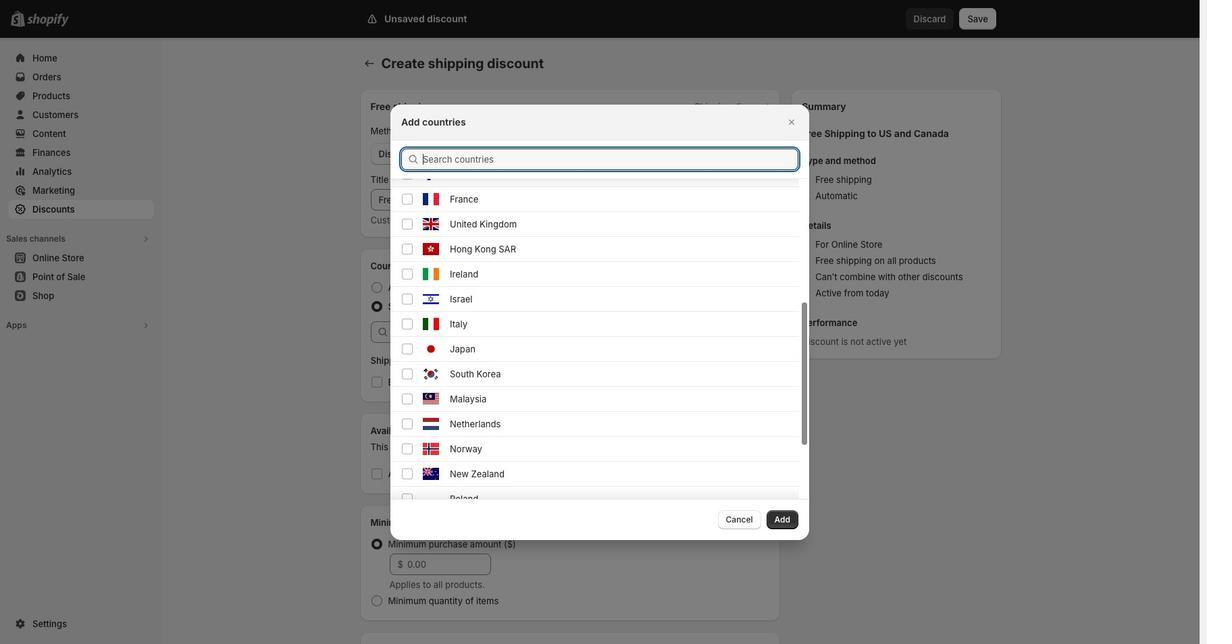 Task type: locate. For each thing, give the bounding box(es) containing it.
dialog
[[0, 0, 1200, 612]]



Task type: vqa. For each thing, say whether or not it's contained in the screenshot.
TAB LIST
no



Task type: describe. For each thing, give the bounding box(es) containing it.
Search countries text field
[[423, 148, 799, 170]]

shopify image
[[27, 14, 69, 27]]



